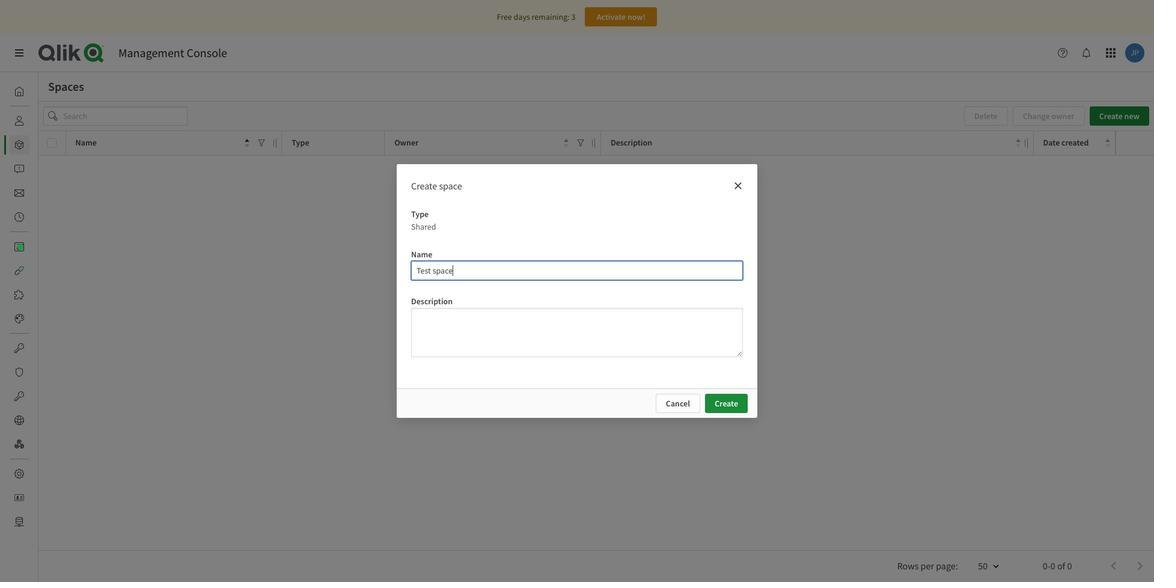 Task type: vqa. For each thing, say whether or not it's contained in the screenshot.
the middle for
yes



Task type: locate. For each thing, give the bounding box(es) containing it.
access down within
[[519, 361, 542, 372]]

1 vertical spatial apps
[[552, 361, 569, 372]]

find
[[563, 325, 576, 336]]

0 vertical spatial apps
[[515, 337, 532, 348]]

access up resources.
[[561, 373, 584, 384]]

create new
[[1100, 111, 1140, 121]]

0 vertical spatial to
[[651, 325, 658, 336]]

1 vertical spatial for
[[631, 349, 641, 360]]

themes image
[[14, 314, 24, 324]]

1 vertical spatial governed
[[527, 373, 560, 384]]

1 horizontal spatial type
[[411, 209, 429, 219]]

data
[[595, 373, 611, 384], [651, 373, 667, 384]]

2 horizontal spatial and
[[636, 373, 649, 384]]

of
[[1058, 560, 1066, 572]]

management
[[118, 45, 184, 60]]

and
[[533, 337, 547, 348], [571, 361, 585, 372], [636, 373, 649, 384]]

create right cancel button
[[715, 398, 738, 409]]

date created button
[[1044, 135, 1111, 151]]

1 vertical spatial spaces
[[38, 140, 63, 150]]

apps down here
[[515, 337, 532, 348]]

1 vertical spatial access
[[561, 373, 584, 384]]

there
[[548, 309, 572, 321]]

0 horizontal spatial description
[[411, 296, 453, 307]]

2 vertical spatial and
[[636, 373, 649, 384]]

2 vertical spatial for
[[664, 361, 674, 372]]

0 vertical spatial description
[[611, 137, 653, 148]]

name inside button
[[75, 137, 97, 148]]

web image
[[14, 416, 24, 425]]

0 horizontal spatial apps
[[515, 337, 532, 348]]

for
[[620, 337, 630, 348], [631, 349, 641, 360], [664, 361, 674, 372]]

name down search text box
[[75, 137, 97, 148]]

2 horizontal spatial create
[[1100, 111, 1123, 121]]

to down a
[[543, 361, 551, 372]]

spaces down users
[[38, 140, 63, 150]]

3
[[572, 11, 576, 22]]

to
[[651, 325, 658, 336], [543, 361, 551, 372], [586, 373, 593, 384]]

none text field inside create space dialog
[[411, 261, 743, 280]]

0 horizontal spatial name
[[75, 137, 97, 148]]

name button
[[75, 135, 250, 151]]

0 horizontal spatial data
[[595, 373, 611, 384]]

data up resources.
[[595, 373, 611, 384]]

1 vertical spatial description
[[411, 296, 453, 307]]

1 horizontal spatial create
[[715, 398, 738, 409]]

and down you
[[533, 337, 547, 348]]

and left app
[[571, 361, 585, 372]]

1 horizontal spatial data
[[651, 373, 667, 384]]

2 data from the left
[[651, 373, 667, 384]]

1 horizontal spatial to
[[586, 373, 593, 384]]

1 horizontal spatial for
[[631, 349, 641, 360]]

create for space
[[411, 180, 437, 192]]

rows
[[898, 560, 919, 572]]

now!
[[628, 11, 646, 22]]

are left "no" on the bottom
[[574, 309, 588, 321]]

spaces
[[48, 79, 84, 94], [38, 140, 63, 150]]

0-
[[1043, 560, 1051, 572]]

0
[[1051, 560, 1056, 572], [1068, 560, 1073, 572]]

0 horizontal spatial 0
[[1051, 560, 1056, 572]]

2 horizontal spatial for
[[664, 361, 674, 372]]

here you will find spaces that are used to store apps and data. shared spaces for collaboration within a group. managed spaces for governed access to apps and app data. data spaces for governed access to data assets and data resources.
[[515, 325, 679, 396]]

type
[[292, 137, 309, 148], [411, 209, 429, 219]]

activate now!
[[597, 11, 646, 22]]

1 vertical spatial shared
[[568, 337, 593, 348]]

1 horizontal spatial shared
[[568, 337, 593, 348]]

yet
[[632, 309, 645, 321]]

1 vertical spatial create
[[411, 180, 437, 192]]

spaces up users
[[48, 79, 84, 94]]

0 vertical spatial spaces
[[48, 79, 84, 94]]

date created
[[1044, 137, 1089, 148]]

create
[[1100, 111, 1123, 121], [411, 180, 437, 192], [715, 398, 738, 409]]

0 vertical spatial name
[[75, 137, 97, 148]]

none text field inside create space dialog
[[411, 308, 743, 357]]

1 horizontal spatial governed
[[643, 349, 676, 360]]

0 vertical spatial type
[[292, 137, 309, 148]]

1 vertical spatial are
[[620, 325, 631, 336]]

1 horizontal spatial description
[[611, 137, 653, 148]]

type inside type shared
[[411, 209, 429, 219]]

are
[[574, 309, 588, 321], [620, 325, 631, 336]]

0 vertical spatial create
[[1100, 111, 1123, 121]]

None text field
[[411, 261, 743, 280]]

to down app
[[586, 373, 593, 384]]

0 horizontal spatial to
[[543, 361, 551, 372]]

there are no spaces yet
[[548, 309, 645, 321]]

access
[[519, 361, 542, 372], [561, 373, 584, 384]]

data. right app
[[602, 361, 619, 372]]

None text field
[[411, 308, 743, 357]]

0 horizontal spatial access
[[519, 361, 542, 372]]

governed down collaboration
[[643, 349, 676, 360]]

will
[[548, 325, 561, 336]]

rows per page:
[[898, 560, 958, 572]]

data up cancel button
[[651, 373, 667, 384]]

within
[[517, 349, 540, 360]]

free days remaining: 3
[[497, 11, 576, 22]]

are right that
[[620, 325, 631, 336]]

cancel button
[[656, 394, 701, 413]]

description inside create space dialog
[[411, 296, 453, 307]]

1 horizontal spatial and
[[571, 361, 585, 372]]

0 horizontal spatial shared
[[411, 221, 436, 232]]

users image
[[14, 116, 24, 126]]

0 horizontal spatial create
[[411, 180, 437, 192]]

managed
[[572, 349, 604, 360]]

space
[[439, 180, 462, 192]]

0 vertical spatial for
[[620, 337, 630, 348]]

name
[[75, 137, 97, 148], [411, 249, 433, 260]]

remaining:
[[532, 11, 570, 22]]

1 vertical spatial name
[[411, 249, 433, 260]]

0 horizontal spatial are
[[574, 309, 588, 321]]

console
[[187, 45, 227, 60]]

governed
[[643, 349, 676, 360], [527, 373, 560, 384]]

create left space
[[411, 180, 437, 192]]

name inside create space dialog
[[411, 249, 433, 260]]

1 vertical spatial data.
[[602, 361, 619, 372]]

1 horizontal spatial are
[[620, 325, 631, 336]]

new connector image
[[17, 244, 23, 250]]

and down data
[[636, 373, 649, 384]]

data gateways image
[[14, 517, 24, 527]]

per
[[921, 560, 935, 572]]

data
[[621, 361, 637, 372]]

free
[[497, 11, 512, 22]]

shared
[[411, 221, 436, 232], [568, 337, 593, 348]]

create left new
[[1100, 111, 1123, 121]]

0 right of
[[1068, 560, 1073, 572]]

webhooks image
[[14, 440, 24, 449]]

1 horizontal spatial name
[[411, 249, 433, 260]]

1 horizontal spatial 0
[[1068, 560, 1073, 572]]

spaces down "no" on the bottom
[[578, 325, 602, 336]]

data.
[[549, 337, 566, 348], [602, 361, 619, 372]]

description
[[611, 137, 653, 148], [411, 296, 453, 307]]

2 vertical spatial create
[[715, 398, 738, 409]]

apps
[[515, 337, 532, 348], [552, 361, 569, 372]]

0 left of
[[1051, 560, 1056, 572]]

0 vertical spatial shared
[[411, 221, 436, 232]]

spaces up that
[[602, 309, 630, 321]]

apps down group.
[[552, 361, 569, 372]]

a
[[541, 349, 546, 360]]

to up collaboration
[[651, 325, 658, 336]]

governed down a
[[527, 373, 560, 384]]

subscriptions image
[[14, 188, 24, 198]]

name down type shared
[[411, 249, 433, 260]]

0 vertical spatial access
[[519, 361, 542, 372]]

store
[[660, 325, 678, 336]]

1 vertical spatial type
[[411, 209, 429, 219]]

0 horizontal spatial type
[[292, 137, 309, 148]]

management console
[[118, 45, 227, 60]]

owner button
[[395, 135, 569, 151]]

users link
[[10, 111, 58, 130]]

0 vertical spatial data.
[[549, 337, 566, 348]]

owner
[[395, 137, 419, 148]]

1 horizontal spatial apps
[[552, 361, 569, 372]]

shared down 'create space'
[[411, 221, 436, 232]]

1 vertical spatial and
[[571, 361, 585, 372]]

spaces
[[602, 309, 630, 321], [578, 325, 602, 336], [595, 337, 618, 348], [606, 349, 629, 360], [639, 361, 663, 372]]

page:
[[936, 560, 958, 572]]

shared up managed
[[568, 337, 593, 348]]

data. up group.
[[549, 337, 566, 348]]

0 vertical spatial and
[[533, 337, 547, 348]]

open sidebar menu image
[[14, 48, 24, 58]]



Task type: describe. For each thing, give the bounding box(es) containing it.
create for new
[[1100, 111, 1123, 121]]

identity provider image
[[14, 493, 24, 503]]

content security policy image
[[14, 367, 24, 377]]

extensions image
[[14, 290, 24, 299]]

navigation pane element
[[0, 77, 63, 536]]

here
[[515, 325, 532, 336]]

used
[[632, 325, 649, 336]]

collaboration
[[632, 337, 679, 348]]

create space dialog
[[397, 164, 758, 418]]

create space
[[411, 180, 462, 192]]

create new button
[[1090, 106, 1150, 126]]

management console element
[[118, 45, 227, 60]]

resources.
[[579, 385, 615, 396]]

are inside here you will find spaces that are used to store apps and data. shared spaces for collaboration within a group. managed spaces for governed access to apps and app data. data spaces for governed access to data assets and data resources.
[[620, 325, 631, 336]]

days
[[514, 11, 530, 22]]

spaces down that
[[595, 337, 618, 348]]

0 vertical spatial governed
[[643, 349, 676, 360]]

oauth image
[[14, 391, 24, 401]]

description inside button
[[611, 137, 653, 148]]

group.
[[547, 349, 570, 360]]

home image
[[14, 87, 24, 96]]

0 vertical spatial are
[[574, 309, 588, 321]]

0 horizontal spatial governed
[[527, 373, 560, 384]]

created
[[1062, 137, 1089, 148]]

assets
[[612, 373, 634, 384]]

spaces image
[[14, 140, 24, 150]]

2 0 from the left
[[1068, 560, 1073, 572]]

api keys image
[[14, 343, 24, 353]]

type for type shared
[[411, 209, 429, 219]]

users
[[38, 115, 58, 126]]

1 0 from the left
[[1051, 560, 1056, 572]]

create button
[[705, 394, 748, 413]]

1 data from the left
[[595, 373, 611, 384]]

spaces right data
[[639, 361, 663, 372]]

spaces up data
[[606, 349, 629, 360]]

shared inside here you will find spaces that are used to store apps and data. shared spaces for collaboration within a group. managed spaces for governed access to apps and app data. data spaces for governed access to data assets and data resources.
[[568, 337, 593, 348]]

type shared
[[411, 209, 436, 232]]

you
[[534, 325, 547, 336]]

2 vertical spatial to
[[586, 373, 593, 384]]

1 horizontal spatial access
[[561, 373, 584, 384]]

date
[[1044, 137, 1060, 148]]

spaces inside navigation pane element
[[38, 140, 63, 150]]

0 horizontal spatial for
[[620, 337, 630, 348]]

settings image
[[14, 469, 24, 479]]

generic links image
[[14, 266, 24, 275]]

app
[[586, 361, 600, 372]]

that
[[603, 325, 618, 336]]

activate
[[597, 11, 626, 22]]

type for type
[[292, 137, 309, 148]]

1 vertical spatial to
[[543, 361, 551, 372]]

2 horizontal spatial to
[[651, 325, 658, 336]]

home link
[[10, 82, 60, 101]]

no
[[590, 309, 600, 321]]

0 horizontal spatial data.
[[549, 337, 566, 348]]

0-0 of 0
[[1043, 560, 1073, 572]]

new
[[1125, 111, 1140, 121]]

content image
[[14, 242, 24, 251]]

activate now! link
[[585, 7, 658, 26]]

description button
[[611, 135, 1021, 151]]

shared inside create space dialog
[[411, 221, 436, 232]]

cancel
[[666, 398, 690, 409]]

spaces link
[[10, 135, 63, 155]]

1 horizontal spatial data.
[[602, 361, 619, 372]]

0 horizontal spatial and
[[533, 337, 547, 348]]

Search text field
[[43, 106, 188, 126]]

events image
[[14, 212, 24, 222]]

home
[[38, 86, 60, 97]]



